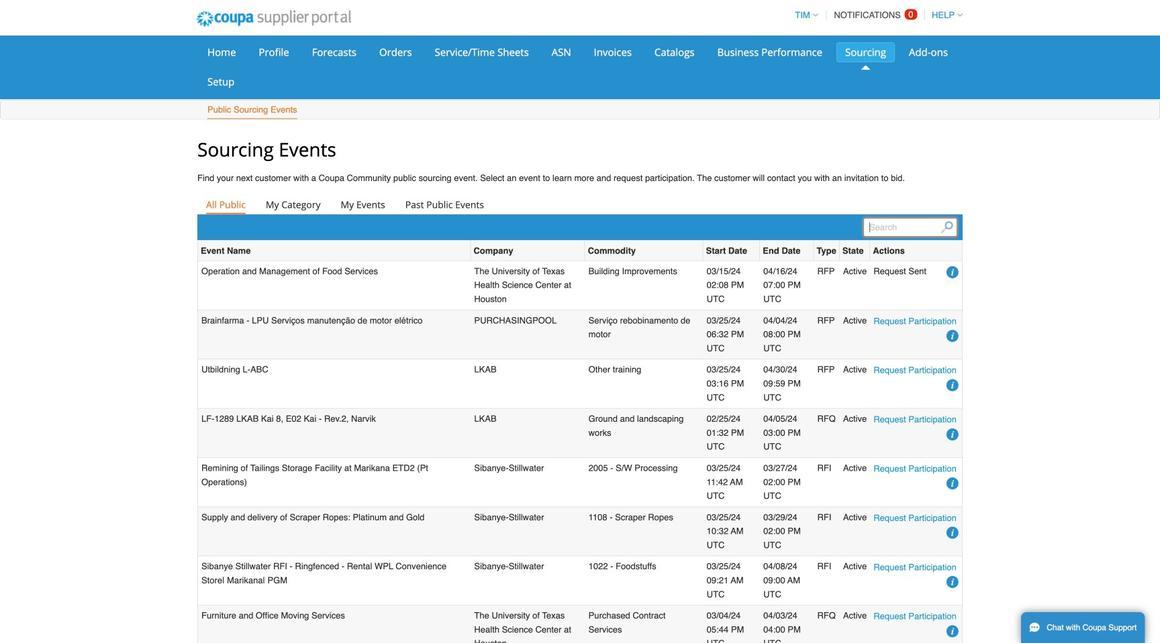 Task type: describe. For each thing, give the bounding box(es) containing it.
Search text field
[[864, 218, 958, 237]]

search image
[[941, 221, 953, 234]]



Task type: vqa. For each thing, say whether or not it's contained in the screenshot.
Search text box
yes



Task type: locate. For each thing, give the bounding box(es) containing it.
coupa supplier portal image
[[187, 2, 360, 36]]

navigation
[[789, 2, 963, 28]]

tab list
[[197, 195, 963, 214]]



